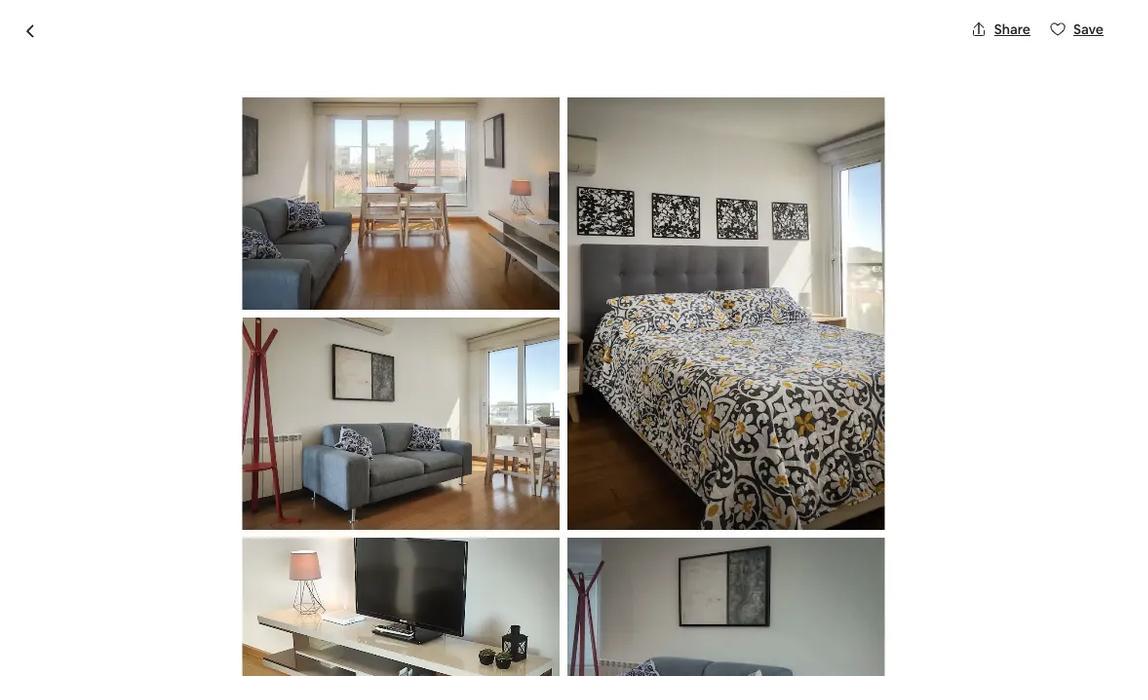Task type: describe. For each thing, give the bounding box(es) containing it.
close
[[294, 99, 362, 132]]

1 horizontal spatial ·
[[297, 593, 301, 613]]

· inside the bright apartment close to the seafront superhost · montevideo, uruguay
[[310, 142, 314, 162]]

apartment
[[156, 99, 289, 132]]

montevideo,
[[322, 141, 402, 159]]

save button
[[1042, 13, 1112, 46]]

$51
[[750, 584, 784, 612]]

entire rental unit hosted by fabrizio jorge · 2 beds · 2 baths
[[78, 559, 496, 613]]

unit
[[205, 559, 244, 586]]

bright apartment close to the seafront image 5 image
[[814, 365, 1049, 529]]

share button
[[963, 13, 1038, 46]]

baths
[[316, 593, 357, 613]]

1 2 from the left
[[246, 593, 254, 613]]

dialog containing share
[[0, 0, 1127, 677]]

0 horizontal spatial ·
[[239, 593, 242, 613]]

the
[[398, 99, 439, 132]]

bright apartment close to the seafront image 4 image
[[814, 185, 1049, 357]]



Task type: vqa. For each thing, say whether or not it's contained in the screenshot.
issues
no



Task type: locate. For each thing, give the bounding box(es) containing it.
superhost
[[238, 141, 302, 159]]

rental
[[142, 559, 200, 586]]

bright apartment close to the seafront superhost · montevideo, uruguay
[[78, 99, 548, 162]]

2 left baths
[[304, 593, 313, 613]]

listing image 1 image
[[242, 98, 560, 310], [242, 98, 560, 310]]

dialog
[[0, 0, 1127, 677]]

beds
[[258, 593, 294, 613]]

hosted
[[249, 559, 320, 586]]

listing image 2 image
[[568, 98, 885, 530], [568, 98, 885, 530]]

fabrizio jorge is a superhost. learn more about fabrizio jorge. image
[[590, 560, 645, 615], [590, 560, 645, 615]]

bright apartment close to the seafront image 3 image
[[571, 365, 806, 529]]

2
[[246, 593, 254, 613], [304, 593, 313, 613]]

bright
[[78, 99, 151, 132]]

entire
[[78, 559, 137, 586]]

fabrizio jorge
[[354, 559, 496, 586]]

· down unit
[[239, 593, 242, 613]]

save
[[1074, 20, 1104, 38]]

0 horizontal spatial 2
[[246, 593, 254, 613]]

· right beds
[[297, 593, 301, 613]]

·
[[310, 142, 314, 162], [239, 593, 242, 613], [297, 593, 301, 613]]

uruguay
[[405, 141, 459, 159]]

$51 night
[[750, 584, 825, 612]]

to
[[367, 99, 393, 132]]

listing image 4 image
[[242, 538, 560, 677], [242, 538, 560, 677]]

2 horizontal spatial ·
[[310, 142, 314, 162]]

2 left beds
[[246, 593, 254, 613]]

listing image 3 image
[[242, 318, 560, 530], [242, 318, 560, 530]]

montevideo, uruguay button
[[322, 138, 459, 162]]

share
[[994, 20, 1031, 38]]

bright apartment close to the seafront image 1 image
[[78, 185, 564, 529]]

1 horizontal spatial 2
[[304, 593, 313, 613]]

bright apartment close to the seafront image 2 image
[[571, 185, 806, 357]]

by
[[325, 559, 349, 586]]

seafront
[[444, 99, 548, 132]]

listing image 5 image
[[568, 538, 885, 677], [568, 538, 885, 677]]

· down close at the left top of page
[[310, 142, 314, 162]]

2 2 from the left
[[304, 593, 313, 613]]

night
[[788, 590, 825, 610]]

None search field
[[392, 16, 735, 62]]



